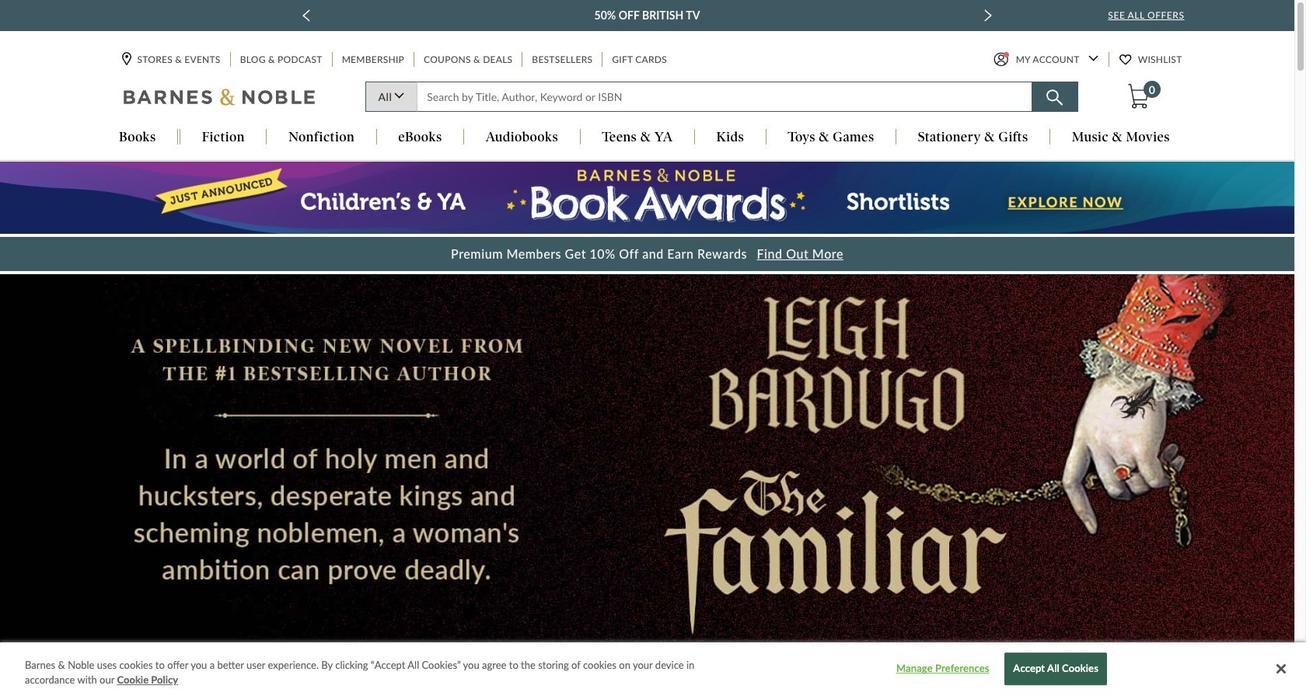 Task type: vqa. For each thing, say whether or not it's contained in the screenshot.
MAIN CONTENT
yes



Task type: locate. For each thing, give the bounding box(es) containing it.
Search by Title, Author, Keyword or ISBN text field
[[417, 82, 1033, 112]]

search image
[[1047, 90, 1063, 106]]

a spellbinging new novel from the #1 bestselling author, leigh bardugo.  the familiar.  in a world of holy men and scheming noblemen, a woman's ambition can prove deadly. image
[[0, 226, 1295, 696]]

None field
[[417, 82, 1033, 112]]

just announced the barnes & noble children's & ya book awards shortlists.  explore now image
[[0, 162, 1295, 234]]

main content
[[0, 161, 1295, 697]]



Task type: describe. For each thing, give the bounding box(es) containing it.
user image
[[994, 52, 1009, 67]]

logo image
[[123, 88, 316, 110]]

cart image
[[1129, 84, 1150, 109]]

previous slide / item image
[[302, 9, 310, 22]]

next slide / item image
[[985, 9, 993, 22]]

privacy alert dialog
[[0, 643, 1307, 697]]

down arrow image
[[1089, 56, 1099, 62]]



